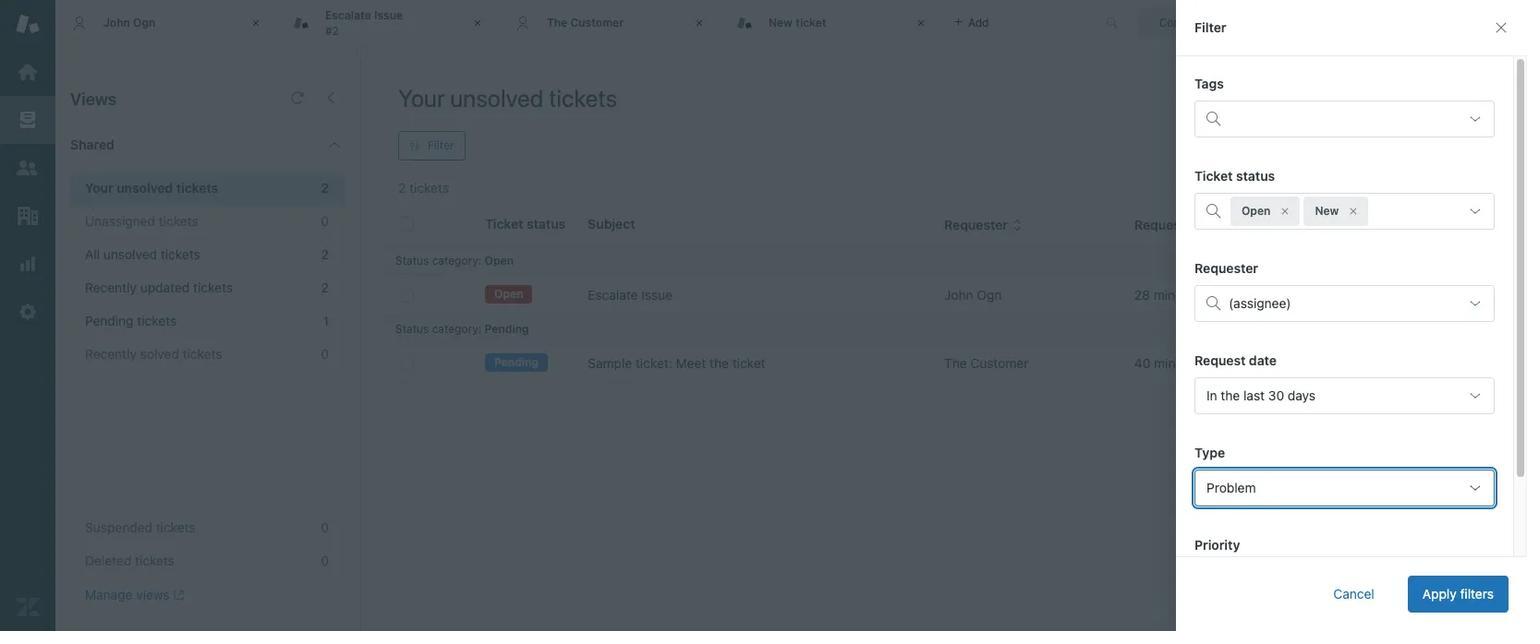 Task type: describe. For each thing, give the bounding box(es) containing it.
ogn inside tab
[[133, 16, 156, 29]]

manage views link
[[85, 588, 184, 604]]

priority inside filter dialog
[[1195, 538, 1240, 553]]

escalate for escalate issue
[[588, 287, 638, 303]]

#2
[[325, 24, 339, 37]]

priority button
[[1377, 217, 1438, 234]]

close drawer image
[[1494, 20, 1509, 35]]

views
[[70, 90, 117, 109]]

category: for pending
[[432, 322, 482, 336]]

escalate for escalate issue #2
[[325, 8, 371, 22]]

tags element
[[1195, 101, 1495, 138]]

2 for your unsolved tickets
[[321, 180, 329, 196]]

requested
[[1134, 217, 1201, 233]]

close image
[[468, 14, 487, 32]]

request
[[1195, 353, 1246, 369]]

0 for unassigned tickets
[[321, 213, 329, 229]]

conversations
[[1159, 15, 1234, 29]]

1 vertical spatial your unsolved tickets
[[85, 180, 218, 196]]

0 vertical spatial your
[[398, 84, 445, 112]]

recently for recently solved tickets
[[85, 346, 137, 362]]

close image for john ogn
[[247, 14, 265, 32]]

in
[[1207, 388, 1217, 404]]

the customer tab
[[499, 0, 721, 46]]

status category: pending
[[395, 322, 529, 336]]

tags
[[1195, 76, 1224, 91]]

conversations button
[[1139, 8, 1276, 37]]

cancel
[[1333, 587, 1375, 602]]

tickets up views
[[135, 553, 175, 569]]

2 vertical spatial open
[[494, 288, 523, 301]]

close image for the customer
[[690, 14, 709, 32]]

filter inside button
[[428, 139, 454, 152]]

filters
[[1460, 587, 1494, 602]]

28 minutes ago
[[1134, 287, 1227, 303]]

apply filters
[[1423, 587, 1494, 602]]

status for status category: open
[[395, 254, 429, 268]]

shared button
[[55, 117, 309, 173]]

1 vertical spatial your
[[85, 180, 113, 196]]

Problem field
[[1195, 470, 1495, 507]]

in the last 30 days
[[1207, 388, 1316, 404]]

1 vertical spatial unsolved
[[117, 180, 173, 196]]

1 horizontal spatial the customer
[[944, 356, 1029, 371]]

row containing sample ticket: meet the ticket
[[384, 345, 1513, 383]]

filter dialog
[[1176, 0, 1527, 632]]

pending tickets
[[85, 313, 177, 329]]

remove image for open
[[1280, 206, 1291, 217]]

tickets up updated
[[161, 247, 200, 262]]

problem inside field
[[1207, 480, 1256, 496]]

cancel button
[[1319, 576, 1389, 613]]

type button
[[1249, 217, 1295, 234]]

pending for pending tickets
[[85, 313, 134, 329]]

(assignee)
[[1229, 296, 1291, 311]]

ticket inside tab
[[796, 16, 826, 29]]

requester inside button
[[944, 217, 1008, 233]]

suspended
[[85, 520, 152, 536]]

sample ticket: meet the ticket
[[588, 356, 765, 371]]

1 horizontal spatial john ogn
[[944, 287, 1002, 303]]

requester button
[[944, 217, 1023, 234]]

open option
[[1231, 197, 1300, 226]]

sample ticket: meet the ticket link
[[588, 355, 765, 373]]

new for new
[[1315, 204, 1339, 218]]

0 for recently solved tickets
[[321, 346, 329, 362]]

apply filters button
[[1408, 576, 1509, 613]]

deleted
[[85, 553, 131, 569]]

1 horizontal spatial ogn
[[977, 287, 1002, 303]]

solved
[[140, 346, 179, 362]]

customer inside tab
[[570, 16, 624, 29]]

category: for open
[[432, 254, 482, 268]]

ticket
[[1195, 168, 1233, 184]]

zendesk support image
[[16, 12, 40, 36]]

0 vertical spatial unsolved
[[450, 84, 544, 112]]

40 minutes ago
[[1134, 356, 1227, 371]]

tickets down recently updated tickets
[[137, 313, 177, 329]]

shared heading
[[55, 117, 360, 173]]

new ticket
[[769, 16, 826, 29]]

recently solved tickets
[[85, 346, 222, 362]]

new for new ticket
[[769, 16, 793, 29]]

issue for escalate issue #2
[[374, 8, 403, 22]]

2 for recently updated tickets
[[321, 280, 329, 296]]

(opens in a new tab) image
[[170, 591, 184, 602]]

status category: open
[[395, 254, 514, 268]]

views
[[136, 588, 170, 603]]

0 for deleted tickets
[[321, 553, 329, 569]]

new option
[[1304, 197, 1369, 226]]



Task type: vqa. For each thing, say whether or not it's contained in the screenshot.
priority
yes



Task type: locate. For each thing, give the bounding box(es) containing it.
your unsolved tickets
[[398, 84, 617, 112], [85, 180, 218, 196]]

0 vertical spatial requester
[[944, 217, 1008, 233]]

recently updated tickets
[[85, 280, 233, 296]]

3 2 from the top
[[321, 280, 329, 296]]

1 horizontal spatial new
[[1315, 204, 1339, 218]]

escalate issue link
[[588, 286, 673, 305]]

issue for escalate issue
[[641, 287, 673, 303]]

type inside button
[[1249, 217, 1280, 233]]

0
[[321, 213, 329, 229], [321, 346, 329, 362], [321, 520, 329, 536], [321, 553, 329, 569]]

escalate up sample
[[588, 287, 638, 303]]

1 horizontal spatial priority
[[1377, 217, 1423, 233]]

1 horizontal spatial the
[[944, 356, 967, 371]]

john ogn inside john ogn tab
[[103, 16, 156, 29]]

filter inside dialog
[[1195, 19, 1227, 35]]

issue
[[374, 8, 403, 22], [641, 287, 673, 303]]

1 vertical spatial recently
[[85, 346, 137, 362]]

unassigned
[[85, 213, 155, 229]]

remove image
[[1280, 206, 1291, 217], [1348, 206, 1359, 217]]

1 vertical spatial the customer
[[944, 356, 1029, 371]]

ago for 40 minutes ago
[[1205, 356, 1227, 371]]

unsolved down close icon
[[450, 84, 544, 112]]

0 horizontal spatial filter
[[428, 139, 454, 152]]

0 horizontal spatial customer
[[570, 16, 624, 29]]

0 vertical spatial the
[[710, 356, 729, 371]]

1 close image from the left
[[247, 14, 265, 32]]

category: up status category: pending in the bottom of the page
[[432, 254, 482, 268]]

unsolved
[[450, 84, 544, 112], [117, 180, 173, 196], [103, 247, 157, 262]]

1 vertical spatial filter
[[428, 139, 454, 152]]

0 vertical spatial your unsolved tickets
[[398, 84, 617, 112]]

escalate issue #2
[[325, 8, 403, 37]]

1 recently from the top
[[85, 280, 137, 296]]

0 horizontal spatial your
[[85, 180, 113, 196]]

1 horizontal spatial ticket
[[796, 16, 826, 29]]

escalate up the #2
[[325, 8, 371, 22]]

open inside option
[[1242, 204, 1271, 218]]

1
[[323, 313, 329, 329]]

play button
[[1412, 83, 1490, 120]]

tab
[[277, 0, 499, 46]]

issue inside escalate issue #2
[[374, 8, 403, 22]]

1 vertical spatial escalate
[[588, 287, 638, 303]]

0 horizontal spatial ogn
[[133, 16, 156, 29]]

1 horizontal spatial customer
[[970, 356, 1029, 371]]

john
[[103, 16, 130, 29], [944, 287, 973, 303]]

2 0 from the top
[[321, 346, 329, 362]]

customers image
[[16, 156, 40, 180]]

1 vertical spatial customer
[[970, 356, 1029, 371]]

1 vertical spatial minutes
[[1154, 356, 1201, 371]]

minutes right 28 at the top right
[[1154, 287, 1201, 303]]

open
[[1242, 204, 1271, 218], [485, 254, 514, 268], [494, 288, 523, 301]]

main element
[[0, 0, 55, 632]]

all
[[85, 247, 100, 262]]

days
[[1288, 388, 1316, 404]]

1 horizontal spatial type
[[1249, 217, 1280, 233]]

the
[[547, 16, 568, 29], [944, 356, 967, 371]]

0 horizontal spatial john
[[103, 16, 130, 29]]

0 horizontal spatial requester
[[944, 217, 1008, 233]]

1 0 from the top
[[321, 213, 329, 229]]

2 close image from the left
[[690, 14, 709, 32]]

2 category: from the top
[[432, 322, 482, 336]]

meet
[[676, 356, 706, 371]]

ago up in at the bottom right
[[1205, 356, 1227, 371]]

3 0 from the top
[[321, 520, 329, 536]]

the customer inside the customer tab
[[547, 16, 624, 29]]

0 horizontal spatial close image
[[247, 14, 265, 32]]

status up status category: pending in the bottom of the page
[[395, 254, 429, 268]]

ticket
[[796, 16, 826, 29], [732, 356, 765, 371]]

0 horizontal spatial type
[[1195, 445, 1225, 461]]

priority
[[1377, 217, 1423, 233], [1195, 538, 1240, 553]]

2 status from the top
[[395, 322, 429, 336]]

ago
[[1204, 287, 1227, 303], [1205, 356, 1227, 371]]

1 horizontal spatial your
[[398, 84, 445, 112]]

issue up ticket:
[[641, 287, 673, 303]]

1 category: from the top
[[432, 254, 482, 268]]

1 horizontal spatial requester
[[1195, 261, 1258, 276]]

john inside tab
[[103, 16, 130, 29]]

1 remove image from the left
[[1280, 206, 1291, 217]]

incident
[[1249, 356, 1297, 371]]

the inside sample ticket: meet the ticket link
[[710, 356, 729, 371]]

date
[[1249, 353, 1277, 369]]

1 vertical spatial the
[[1221, 388, 1240, 404]]

0 vertical spatial problem
[[1249, 287, 1299, 303]]

play
[[1450, 93, 1474, 109]]

tabs tab list
[[55, 0, 1086, 46]]

john ogn tab
[[55, 0, 277, 46]]

remove image right open option
[[1348, 206, 1359, 217]]

1 horizontal spatial close image
[[690, 14, 709, 32]]

2 2 from the top
[[321, 247, 329, 262]]

pending up 'recently solved tickets'
[[85, 313, 134, 329]]

row containing escalate issue
[[384, 277, 1513, 315]]

unsolved down unassigned
[[103, 247, 157, 262]]

john ogn
[[103, 16, 156, 29], [944, 287, 1002, 303]]

type down status
[[1249, 217, 1280, 233]]

type inside filter dialog
[[1195, 445, 1225, 461]]

1 vertical spatial issue
[[641, 287, 673, 303]]

0 vertical spatial filter
[[1195, 19, 1227, 35]]

customer
[[570, 16, 624, 29], [970, 356, 1029, 371]]

minutes for 40
[[1154, 356, 1201, 371]]

0 vertical spatial minutes
[[1154, 287, 1201, 303]]

all unsolved tickets
[[85, 247, 200, 262]]

your unsolved tickets down close icon
[[398, 84, 617, 112]]

new ticket tab
[[721, 0, 942, 46]]

0 vertical spatial the customer
[[547, 16, 624, 29]]

status for status category: pending
[[395, 322, 429, 336]]

remove image inside the "new" option
[[1348, 206, 1359, 217]]

0 vertical spatial status
[[395, 254, 429, 268]]

the inside in the last 30 days field
[[1221, 388, 1240, 404]]

1 row from the top
[[384, 277, 1513, 315]]

recently down the all
[[85, 280, 137, 296]]

1 vertical spatial ogn
[[977, 287, 1002, 303]]

28
[[1134, 287, 1150, 303]]

admin image
[[16, 300, 40, 324]]

1 vertical spatial ago
[[1205, 356, 1227, 371]]

escalate
[[325, 8, 371, 22], [588, 287, 638, 303]]

1 vertical spatial ticket
[[732, 356, 765, 371]]

suspended tickets
[[85, 520, 196, 536]]

1 vertical spatial problem
[[1207, 480, 1256, 496]]

1 vertical spatial 2
[[321, 247, 329, 262]]

minutes right '40'
[[1154, 356, 1201, 371]]

new inside tab
[[769, 16, 793, 29]]

the
[[710, 356, 729, 371], [1221, 388, 1240, 404]]

remove image inside open option
[[1280, 206, 1291, 217]]

2 vertical spatial unsolved
[[103, 247, 157, 262]]

0 horizontal spatial remove image
[[1280, 206, 1291, 217]]

1 horizontal spatial the
[[1221, 388, 1240, 404]]

john down requester button
[[944, 287, 973, 303]]

tickets down shared heading
[[176, 180, 218, 196]]

zendesk image
[[16, 596, 40, 620]]

0 horizontal spatial ticket
[[732, 356, 765, 371]]

escalate issue
[[588, 287, 673, 303]]

john up views
[[103, 16, 130, 29]]

escalate inside escalate issue #2
[[325, 8, 371, 22]]

ticket status
[[1195, 168, 1275, 184]]

40
[[1134, 356, 1151, 371]]

close image inside new ticket tab
[[912, 14, 930, 32]]

deleted tickets
[[85, 553, 175, 569]]

tab containing escalate issue
[[277, 0, 499, 46]]

recently down pending tickets on the left
[[85, 346, 137, 362]]

4 0 from the top
[[321, 553, 329, 569]]

sample
[[588, 356, 632, 371]]

0 vertical spatial open
[[1242, 204, 1271, 218]]

In the last 30 days field
[[1195, 378, 1495, 415]]

30
[[1268, 388, 1284, 404]]

subject
[[588, 216, 635, 232]]

1 vertical spatial the
[[944, 356, 967, 371]]

2 for all unsolved tickets
[[321, 247, 329, 262]]

hide panel views image
[[323, 91, 338, 105]]

0 horizontal spatial escalate
[[325, 8, 371, 22]]

0 horizontal spatial john ogn
[[103, 16, 156, 29]]

1 vertical spatial type
[[1195, 445, 1225, 461]]

2 row from the top
[[384, 345, 1513, 383]]

remove image for new
[[1348, 206, 1359, 217]]

close image for new ticket
[[912, 14, 930, 32]]

0 for suspended tickets
[[321, 520, 329, 536]]

1 horizontal spatial escalate
[[588, 287, 638, 303]]

close image inside the customer tab
[[690, 14, 709, 32]]

0 vertical spatial category:
[[432, 254, 482, 268]]

1 vertical spatial open
[[485, 254, 514, 268]]

0 horizontal spatial the
[[547, 16, 568, 29]]

issue left close icon
[[374, 8, 403, 22]]

1 horizontal spatial issue
[[641, 287, 673, 303]]

tickets up all unsolved tickets
[[159, 213, 198, 229]]

unsolved up the unassigned tickets
[[117, 180, 173, 196]]

ago left (assignee)
[[1204, 287, 1227, 303]]

0 vertical spatial recently
[[85, 280, 137, 296]]

2 vertical spatial 2
[[321, 280, 329, 296]]

0 vertical spatial ticket
[[796, 16, 826, 29]]

0 vertical spatial type
[[1249, 217, 1280, 233]]

minutes
[[1154, 287, 1201, 303], [1154, 356, 1201, 371]]

problem
[[1249, 287, 1299, 303], [1207, 480, 1256, 496]]

0 vertical spatial priority
[[1377, 217, 1423, 233]]

apply
[[1423, 587, 1457, 602]]

1 vertical spatial priority
[[1195, 538, 1240, 553]]

close image inside john ogn tab
[[247, 14, 265, 32]]

urgent
[[1377, 287, 1418, 303]]

request date
[[1195, 353, 1277, 369]]

type down in at the bottom right
[[1195, 445, 1225, 461]]

0 vertical spatial the
[[547, 16, 568, 29]]

0 horizontal spatial your unsolved tickets
[[85, 180, 218, 196]]

priority inside button
[[1377, 217, 1423, 233]]

filter
[[1195, 19, 1227, 35], [428, 139, 454, 152]]

0 horizontal spatial the
[[710, 356, 729, 371]]

tickets down tabs tab list
[[549, 84, 617, 112]]

1 vertical spatial new
[[1315, 204, 1339, 218]]

the customer
[[547, 16, 624, 29], [944, 356, 1029, 371]]

1 horizontal spatial your unsolved tickets
[[398, 84, 617, 112]]

views image
[[16, 108, 40, 132]]

recently
[[85, 280, 137, 296], [85, 346, 137, 362]]

1 vertical spatial john ogn
[[944, 287, 1002, 303]]

0 vertical spatial ogn
[[133, 16, 156, 29]]

0 vertical spatial row
[[384, 277, 1513, 315]]

tickets right solved
[[183, 346, 222, 362]]

updated
[[140, 280, 190, 296]]

your unsolved tickets up the unassigned tickets
[[85, 180, 218, 196]]

recently for recently updated tickets
[[85, 280, 137, 296]]

0 horizontal spatial the customer
[[547, 16, 624, 29]]

1 vertical spatial john
[[944, 287, 973, 303]]

1 vertical spatial row
[[384, 345, 1513, 383]]

john ogn down requester button
[[944, 287, 1002, 303]]

0 vertical spatial ago
[[1204, 287, 1227, 303]]

2 recently from the top
[[85, 346, 137, 362]]

0 vertical spatial john ogn
[[103, 16, 156, 29]]

category: down status category: open
[[432, 322, 482, 336]]

1 status from the top
[[395, 254, 429, 268]]

2 horizontal spatial close image
[[912, 14, 930, 32]]

tickets right updated
[[193, 280, 233, 296]]

ago for 28 minutes ago
[[1204, 287, 1227, 303]]

type
[[1249, 217, 1280, 233], [1195, 445, 1225, 461]]

organizations image
[[16, 204, 40, 228]]

remove image up type button
[[1280, 206, 1291, 217]]

1 horizontal spatial remove image
[[1348, 206, 1359, 217]]

2
[[321, 180, 329, 196], [321, 247, 329, 262], [321, 280, 329, 296]]

shared
[[70, 137, 114, 152]]

new
[[769, 16, 793, 29], [1315, 204, 1339, 218]]

status
[[395, 254, 429, 268], [395, 322, 429, 336]]

your up filter button
[[398, 84, 445, 112]]

requested button
[[1134, 217, 1216, 234]]

escalate inside escalate issue link
[[588, 287, 638, 303]]

filter button
[[398, 131, 465, 161]]

1 horizontal spatial filter
[[1195, 19, 1227, 35]]

ogn
[[133, 16, 156, 29], [977, 287, 1002, 303]]

pending down status category: pending in the bottom of the page
[[494, 356, 539, 370]]

your up unassigned
[[85, 180, 113, 196]]

ticket status element
[[1195, 193, 1495, 230]]

0 horizontal spatial new
[[769, 16, 793, 29]]

row
[[384, 277, 1513, 315], [384, 345, 1513, 383]]

1 horizontal spatial john
[[944, 287, 973, 303]]

the inside the customer tab
[[547, 16, 568, 29]]

the right meet
[[710, 356, 729, 371]]

status down status category: open
[[395, 322, 429, 336]]

0 vertical spatial issue
[[374, 8, 403, 22]]

get started image
[[16, 60, 40, 84]]

pending for pending
[[494, 356, 539, 370]]

0 vertical spatial new
[[769, 16, 793, 29]]

pending down status category: open
[[485, 322, 529, 336]]

0 horizontal spatial priority
[[1195, 538, 1240, 553]]

3 close image from the left
[[912, 14, 930, 32]]

last
[[1244, 388, 1265, 404]]

0 vertical spatial escalate
[[325, 8, 371, 22]]

minutes for 28
[[1154, 287, 1201, 303]]

ticket:
[[636, 356, 672, 371]]

tickets
[[549, 84, 617, 112], [176, 180, 218, 196], [159, 213, 198, 229], [161, 247, 200, 262], [193, 280, 233, 296], [137, 313, 177, 329], [183, 346, 222, 362], [156, 520, 196, 536], [135, 553, 175, 569]]

unassigned tickets
[[85, 213, 198, 229]]

new inside option
[[1315, 204, 1339, 218]]

the right in at the bottom right
[[1221, 388, 1240, 404]]

0 vertical spatial john
[[103, 16, 130, 29]]

manage
[[85, 588, 133, 603]]

your
[[398, 84, 445, 112], [85, 180, 113, 196]]

requester inside filter dialog
[[1195, 261, 1258, 276]]

2 remove image from the left
[[1348, 206, 1359, 217]]

0 vertical spatial customer
[[570, 16, 624, 29]]

category:
[[432, 254, 482, 268], [432, 322, 482, 336]]

reporting image
[[16, 252, 40, 276]]

1 2 from the top
[[321, 180, 329, 196]]

close image
[[247, 14, 265, 32], [690, 14, 709, 32], [912, 14, 930, 32]]

pending
[[85, 313, 134, 329], [485, 322, 529, 336], [494, 356, 539, 370]]

manage views
[[85, 588, 170, 603]]

status
[[1236, 168, 1275, 184]]

0 vertical spatial 2
[[321, 180, 329, 196]]

requester
[[944, 217, 1008, 233], [1195, 261, 1258, 276]]

1 vertical spatial category:
[[432, 322, 482, 336]]

0 horizontal spatial issue
[[374, 8, 403, 22]]

requester element
[[1195, 285, 1495, 322]]

john ogn up views
[[103, 16, 156, 29]]

tickets up deleted tickets
[[156, 520, 196, 536]]

1 vertical spatial requester
[[1195, 261, 1258, 276]]

1 vertical spatial status
[[395, 322, 429, 336]]

refresh views pane image
[[290, 91, 305, 105]]



